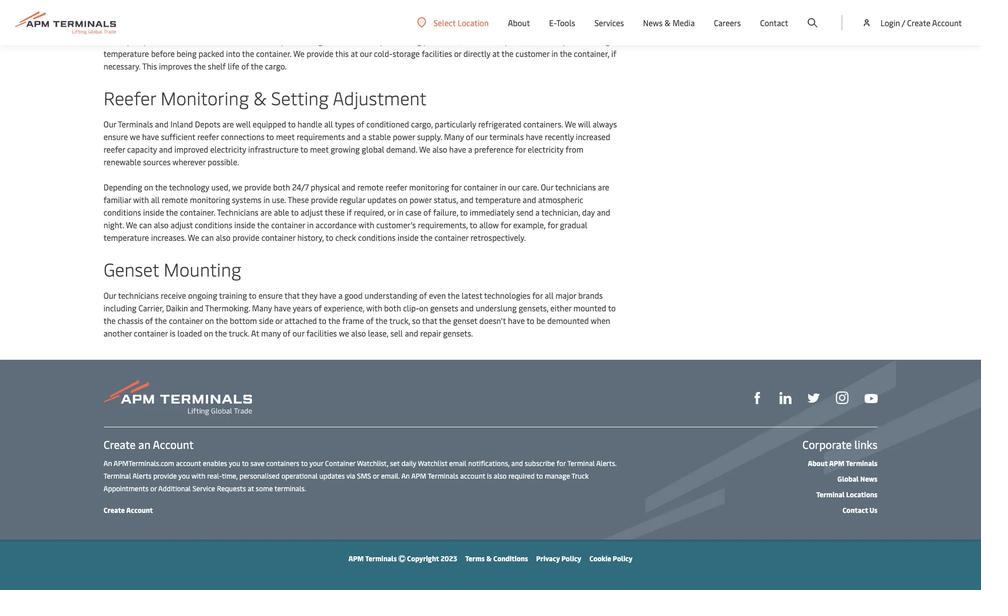 Task type: locate. For each thing, give the bounding box(es) containing it.
& for terms
[[487, 554, 492, 564]]

1 vertical spatial is
[[487, 471, 492, 481]]

2 policy from the left
[[613, 554, 633, 564]]

that up repair
[[422, 315, 437, 326]]

or up customer's
[[388, 207, 395, 218]]

privacy policy link
[[536, 554, 582, 564]]

0 vertical spatial &
[[665, 17, 671, 28]]

we up systems
[[232, 182, 242, 193]]

create account
[[104, 506, 153, 515]]

0 vertical spatial updates
[[368, 194, 397, 205]]

1 horizontal spatial technicians
[[556, 182, 596, 193]]

0 horizontal spatial technicians
[[118, 290, 159, 301]]

to down accordance
[[326, 232, 334, 243]]

0 horizontal spatial can
[[139, 219, 152, 230]]

gensets
[[430, 303, 459, 314]]

2 vertical spatial &
[[487, 554, 492, 564]]

electricity down recently
[[528, 144, 564, 155]]

0 vertical spatial we
[[130, 131, 140, 142]]

all up the requirements
[[324, 118, 333, 130]]

0 horizontal spatial ensure
[[104, 131, 128, 142]]

failure,
[[433, 207, 458, 218]]

accordance
[[316, 219, 357, 230]]

1 horizontal spatial remote
[[358, 182, 384, 193]]

side
[[259, 315, 274, 326]]

youtube image
[[865, 394, 878, 403]]

1 horizontal spatial ensure
[[259, 290, 283, 301]]

0 horizontal spatial many
[[252, 303, 272, 314]]

our inside our technicians receive ongoing training to ensure that they have a good understanding of even the latest technologies for all major brands including carrier, daikin and thermoking. many have years of experience, with both clip-on gensets and underslung gensets, either mounted to the chassis of the container on the bottom side or attached to the frame of the truck, so that the genset doesn't have to be demounted when another container is loaded on the truck. at many of our facilities we also lease, sell and repair gensets.
[[293, 328, 305, 339]]

for inside the an apmterminals.com account enables you to save containers to your container watchlist, set daily watchlist email notifications, and subscribe for terminal alerts. terminal alerts provide you with real-time, personalised operational updates via sms or email. an apm terminals account is also required to manage truck appointments or additional service requests at some terminals.
[[557, 459, 566, 468]]

1 vertical spatial you
[[178, 471, 190, 481]]

container,
[[574, 48, 610, 59]]

we inside our technicians receive ongoing training to ensure that they have a good understanding of even the latest technologies for all major brands including carrier, daikin and thermoking. many have years of experience, with both clip-on gensets and underslung gensets, either mounted to the chassis of the container on the bottom side or attached to the frame of the truck, so that the genset doesn't have to be demounted when another container is loaded on the truck. at many of our facilities we also lease, sell and repair gensets.
[[339, 328, 349, 339]]

to down these
[[291, 207, 299, 218]]

temperature down night.
[[104, 232, 149, 243]]

we inside our terminals and inland depots are well equipped to handle all types of conditioned cargo, particularly refrigerated containers. we will always ensure we have sufficient reefer connections to meet requirements and a stable power supply. many of our terminals have recently increased reefer capacity and improved electricity infrastructure to meet growing global demand. we also have a preference for electricity from renewable sources wherever possible.
[[130, 131, 140, 142]]

the
[[539, 35, 551, 46], [242, 48, 254, 59], [502, 48, 514, 59], [560, 48, 572, 59], [194, 61, 206, 72], [251, 61, 263, 72], [155, 182, 167, 193], [166, 207, 178, 218], [257, 219, 269, 230], [421, 232, 433, 243], [448, 290, 460, 301], [104, 315, 116, 326], [155, 315, 167, 326], [216, 315, 228, 326], [328, 315, 341, 326], [376, 315, 388, 326], [439, 315, 451, 326], [215, 328, 227, 339]]

2 horizontal spatial all
[[545, 290, 554, 301]]

contact right careers
[[761, 17, 789, 28]]

1 vertical spatial updates
[[320, 471, 345, 481]]

about apm terminals link
[[808, 459, 878, 468]]

if inside depending on the technology used, we provide both 24/7 physical and remote reefer monitoring for container in our care. our technicians are familiar with all remote monitoring systems in use. these provide regular updates on power status, and temperature and atmospheric conditions inside the container. technicians are able to adjust these if required, or in case of failure, to immediately send a technician, day and night. we can also adjust conditions inside the container in accordance with customer's requirements, to allow for example, for gradual temperature increases. we can also provide container history, to check conditions inside the container retrospectively.
[[347, 207, 352, 218]]

remote
[[358, 182, 384, 193], [162, 194, 188, 205]]

2 vertical spatial conditions
[[358, 232, 396, 243]]

we inside depending on the technology used, we provide both 24/7 physical and remote reefer monitoring for container in our care. our technicians are familiar with all remote monitoring systems in use. these provide regular updates on power status, and temperature and atmospheric conditions inside the container. technicians are able to adjust these if required, or in case of failure, to immediately send a technician, day and night. we can also adjust conditions inside the container in accordance with customer's requirements, to allow for example, for gradual temperature increases. we can also provide container history, to check conditions inside the container retrospectively.
[[232, 182, 242, 193]]

1 horizontal spatial conditions
[[195, 219, 232, 230]]

0 vertical spatial is
[[170, 328, 176, 339]]

many inside our technicians receive ongoing training to ensure that they have a good understanding of even the latest technologies for all major brands including carrier, daikin and thermoking. many have years of experience, with both clip-on gensets and underslung gensets, either mounted to the chassis of the container on the bottom side or attached to the frame of the truck, so that the genset doesn't have to be demounted when another container is loaded on the truck. at many of our facilities we also lease, sell and repair gensets.
[[252, 303, 272, 314]]

1 horizontal spatial about
[[808, 459, 828, 468]]

pre- up trip
[[104, 2, 138, 27]]

depending
[[104, 182, 142, 193]]

inland
[[171, 118, 193, 130]]

on right loaded
[[204, 328, 213, 339]]

1 vertical spatial both
[[384, 303, 401, 314]]

2 vertical spatial our
[[104, 290, 116, 301]]

0 vertical spatial monitoring
[[409, 182, 449, 193]]

our inside depending on the technology used, we provide both 24/7 physical and remote reefer monitoring for container in our care. our technicians are familiar with all remote monitoring systems in use. these provide regular updates on power status, and temperature and atmospheric conditions inside the container. technicians are able to adjust these if required, or in case of failure, to immediately send a technician, day and night. we can also adjust conditions inside the container in accordance with customer's requirements, to allow for example, for gradual temperature increases. we can also provide container history, to check conditions inside the container retrospectively.
[[508, 182, 520, 193]]

power up the case
[[410, 194, 432, 205]]

1 vertical spatial required
[[509, 471, 535, 481]]

0 horizontal spatial contact
[[761, 17, 789, 28]]

1 vertical spatial container.
[[180, 207, 215, 218]]

conditions down familiar
[[104, 207, 141, 218]]

0 vertical spatial required
[[553, 35, 583, 46]]

renewable
[[104, 156, 141, 167]]

0 horizontal spatial are
[[223, 118, 234, 130]]

with down understanding
[[367, 303, 382, 314]]

meet up 'infrastructure' on the left top of the page
[[276, 131, 295, 142]]

our inside our terminals and inland depots are well equipped to handle all types of conditioned cargo, particularly refrigerated containers. we will always ensure we have sufficient reefer connections to meet requirements and a stable power supply. many of our terminals have recently increased reefer capacity and improved electricity infrastructure to meet growing global demand. we also have a preference for electricity from renewable sources wherever possible.
[[476, 131, 488, 142]]

policy right the cookie
[[613, 554, 633, 564]]

2 vertical spatial we
[[339, 328, 349, 339]]

and up growing
[[347, 131, 361, 142]]

personalised
[[240, 471, 280, 481]]

an up 'appointments'
[[104, 459, 112, 468]]

understanding
[[365, 290, 417, 301]]

temperature
[[104, 48, 149, 59], [476, 194, 521, 205], [104, 232, 149, 243]]

0 vertical spatial that
[[285, 290, 300, 301]]

capacity
[[127, 144, 157, 155]]

in up history,
[[307, 219, 314, 230]]

ⓒ
[[399, 554, 406, 564]]

about for about
[[508, 17, 530, 28]]

0 horizontal spatial monitoring
[[190, 194, 230, 205]]

0 vertical spatial contact
[[761, 17, 789, 28]]

2 vertical spatial terminal
[[817, 490, 845, 500]]

check
[[336, 232, 356, 243]]

you
[[229, 459, 240, 468], [178, 471, 190, 481]]

ensure up side
[[259, 290, 283, 301]]

for up manage
[[557, 459, 566, 468]]

technology
[[169, 182, 209, 193]]

0 horizontal spatial electricity
[[210, 144, 246, 155]]

electricity
[[210, 144, 246, 155], [528, 144, 564, 155]]

many up side
[[252, 303, 272, 314]]

account down email
[[460, 471, 486, 481]]

regular
[[340, 194, 366, 205]]

all inside our technicians receive ongoing training to ensure that they have a good understanding of even the latest technologies for all major brands including carrier, daikin and thermoking. many have years of experience, with both clip-on gensets and underslung gensets, either mounted to the chassis of the container on the bottom side or attached to the frame of the truck, so that the genset doesn't have to be demounted when another container is loaded on the truck. at many of our facilities we also lease, sell and repair gensets.
[[545, 290, 554, 301]]

fill 44 link
[[808, 391, 820, 404]]

1 vertical spatial our
[[541, 182, 554, 193]]

1 horizontal spatial many
[[444, 131, 464, 142]]

1 horizontal spatial pre-
[[380, 35, 395, 46]]

0 horizontal spatial news
[[643, 17, 663, 28]]

0 horizontal spatial at
[[248, 484, 254, 494]]

0 vertical spatial temperature
[[104, 48, 149, 59]]

pre- up necessary.
[[104, 35, 119, 46]]

case
[[406, 207, 422, 218]]

news inside dropdown button
[[643, 17, 663, 28]]

a up experience,
[[339, 290, 343, 301]]

daily
[[402, 459, 416, 468]]

policy right privacy
[[562, 554, 582, 564]]

container
[[325, 459, 356, 468]]

cooling
[[395, 35, 422, 46]]

terminal down the global
[[817, 490, 845, 500]]

technicians
[[556, 182, 596, 193], [118, 290, 159, 301]]

1 horizontal spatial facilities
[[422, 48, 452, 59]]

1 horizontal spatial contact
[[843, 506, 868, 515]]

packed
[[199, 48, 224, 59]]

remote down technology
[[162, 194, 188, 205]]

1 vertical spatial inside
[[234, 219, 255, 230]]

increased
[[576, 131, 611, 142]]

e-
[[549, 17, 557, 28]]

remote up regular
[[358, 182, 384, 193]]

reefer down the depots
[[197, 131, 219, 142]]

2 horizontal spatial apm
[[830, 459, 845, 468]]

terminal locations link
[[817, 490, 878, 500]]

account
[[933, 17, 962, 28], [153, 437, 194, 452], [126, 506, 153, 515]]

about for about apm terminals
[[808, 459, 828, 468]]

1 horizontal spatial news
[[861, 474, 878, 484]]

select
[[434, 17, 456, 28]]

terminal up 'appointments'
[[104, 471, 131, 481]]

also up increases.
[[154, 219, 169, 230]]

select location button
[[418, 17, 489, 28]]

corporate
[[803, 437, 852, 452]]

with inside the an apmterminals.com account enables you to save containers to your container watchlist, set daily watchlist email notifications, and subscribe for terminal alerts. terminal alerts provide you with real-time, personalised operational updates via sms or email. an apm terminals account is also required to manage truck appointments or additional service requests at some terminals.
[[192, 471, 205, 481]]

particularly
[[435, 118, 476, 130]]

1 vertical spatial we
[[232, 182, 242, 193]]

account down 'appointments'
[[126, 506, 153, 515]]

a inside depending on the technology used, we provide both 24/7 physical and remote reefer monitoring for container in our care. our technicians are familiar with all remote monitoring systems in use. these provide regular updates on power status, and temperature and atmospheric conditions inside the container. technicians are able to adjust these if required, or in case of failure, to immediately send a technician, day and night. we can also adjust conditions inside the container in accordance with customer's requirements, to allow for example, for gradual temperature increases. we can also provide container history, to check conditions inside the container retrospectively.
[[536, 207, 540, 218]]

1 horizontal spatial monitoring
[[409, 182, 449, 193]]

ensure
[[104, 131, 128, 142], [259, 290, 283, 301]]

terminals
[[118, 118, 153, 130], [846, 459, 878, 468], [428, 471, 459, 481], [365, 554, 397, 564]]

1 electricity from the left
[[210, 144, 246, 155]]

meet down the requirements
[[310, 144, 329, 155]]

we down cooling,
[[293, 48, 305, 59]]

these
[[325, 207, 345, 218]]

& for news
[[665, 17, 671, 28]]

1 policy from the left
[[562, 554, 582, 564]]

provide down the technicians
[[233, 232, 260, 243]]

well
[[236, 118, 251, 130]]

experience,
[[324, 303, 365, 314]]

0 horizontal spatial conditions
[[104, 207, 141, 218]]

should
[[177, 35, 201, 46]]

our inside our terminals and inland depots are well equipped to handle all types of conditioned cargo, particularly refrigerated containers. we will always ensure we have sufficient reefer connections to meet requirements and a stable power supply. many of our terminals have recently increased reefer capacity and improved electricity infrastructure to meet growing global demand. we also have a preference for electricity from renewable sources wherever possible.
[[104, 118, 116, 130]]

0 vertical spatial account
[[933, 17, 962, 28]]

to
[[530, 35, 537, 46], [288, 118, 296, 130], [266, 131, 274, 142], [300, 144, 308, 155], [291, 207, 299, 218], [460, 207, 468, 218], [470, 219, 478, 230], [326, 232, 334, 243], [249, 290, 257, 301], [608, 303, 616, 314], [319, 315, 327, 326], [527, 315, 535, 326], [242, 459, 249, 468], [301, 459, 308, 468], [537, 471, 543, 481]]

2 horizontal spatial reefer
[[386, 182, 407, 193]]

and inside the an apmterminals.com account enables you to save containers to your container watchlist, set daily watchlist email notifications, and subscribe for terminal alerts. terminal alerts provide you with real-time, personalised operational updates via sms or email. an apm terminals account is also required to manage truck appointments or additional service requests at some terminals.
[[512, 459, 523, 468]]

or right sms
[[373, 471, 379, 481]]

our down attached
[[293, 328, 305, 339]]

a left preference
[[468, 144, 473, 155]]

email.
[[381, 471, 400, 481]]

cooling,
[[296, 35, 324, 46]]

reefer inside depending on the technology used, we provide both 24/7 physical and remote reefer monitoring for container in our care. our technicians are familiar with all remote monitoring systems in use. these provide regular updates on power status, and temperature and atmospheric conditions inside the container. technicians are able to adjust these if required, or in case of failure, to immediately send a technician, day and night. we can also adjust conditions inside the container in accordance with customer's requirements, to allow for example, for gradual temperature increases. we can also provide container history, to check conditions inside the container retrospectively.
[[386, 182, 407, 193]]

1 vertical spatial an
[[402, 471, 410, 481]]

inside down the technicians
[[234, 219, 255, 230]]

power inside our terminals and inland depots are well equipped to handle all types of conditioned cargo, particularly refrigerated containers. we will always ensure we have sufficient reefer connections to meet requirements and a stable power supply. many of our terminals have recently increased reefer capacity and improved electricity infrastructure to meet growing global demand. we also have a preference for electricity from renewable sources wherever possible.
[[393, 131, 415, 142]]

container. inside depending on the technology used, we provide both 24/7 physical and remote reefer monitoring for container in our care. our technicians are familiar with all remote monitoring systems in use. these provide regular updates on power status, and temperature and atmospheric conditions inside the container. technicians are able to adjust these if required, or in case of failure, to immediately send a technician, day and night. we can also adjust conditions inside the container in accordance with customer's requirements, to allow for example, for gradual temperature increases. we can also provide container history, to check conditions inside the container retrospectively.
[[180, 207, 215, 218]]

equipped
[[253, 118, 286, 130]]

1 horizontal spatial we
[[232, 182, 242, 193]]

links
[[855, 437, 878, 452]]

0 vertical spatial technicians
[[556, 182, 596, 193]]

the down the confused
[[242, 48, 254, 59]]

all
[[324, 118, 333, 130], [151, 194, 160, 205], [545, 290, 554, 301]]

container
[[464, 182, 498, 193], [271, 219, 305, 230], [262, 232, 296, 243], [435, 232, 469, 243], [169, 315, 203, 326], [134, 328, 168, 339]]

0 vertical spatial facilities
[[422, 48, 452, 59]]

1 horizontal spatial updates
[[368, 194, 397, 205]]

apm terminals ⓒ copyright 2023
[[349, 554, 457, 564]]

the left "shelf"
[[194, 61, 206, 72]]

1 vertical spatial reefer
[[104, 144, 125, 155]]

0 vertical spatial conditions
[[104, 207, 141, 218]]

the down experience,
[[328, 315, 341, 326]]

technicians
[[217, 207, 259, 218]]

to down the requirements
[[300, 144, 308, 155]]

on
[[144, 182, 153, 193], [399, 194, 408, 205], [419, 303, 428, 314], [205, 315, 214, 326], [204, 328, 213, 339]]

technicians up carrier,
[[118, 290, 159, 301]]

are inside our terminals and inland depots are well equipped to handle all types of conditioned cargo, particularly refrigerated containers. we will always ensure we have sufficient reefer connections to meet requirements and a stable power supply. many of our terminals have recently increased reefer capacity and improved electricity infrastructure to meet growing global demand. we also have a preference for electricity from renewable sources wherever possible.
[[223, 118, 234, 130]]

our inside our technicians receive ongoing training to ensure that they have a good understanding of even the latest technologies for all major brands including carrier, daikin and thermoking. many have years of experience, with both clip-on gensets and underslung gensets, either mounted to the chassis of the container on the bottom side or attached to the frame of the truck, so that the genset doesn't have to be demounted when another container is loaded on the truck. at many of our facilities we also lease, sell and repair gensets.
[[104, 290, 116, 301]]

0 horizontal spatial is
[[170, 328, 176, 339]]

2 horizontal spatial conditions
[[358, 232, 396, 243]]

brands
[[578, 290, 603, 301]]

both
[[273, 182, 290, 193], [384, 303, 401, 314]]

provide down physical
[[311, 194, 338, 205]]

inspections
[[134, 35, 175, 46]]

1 vertical spatial adjust
[[171, 219, 193, 230]]

sms
[[357, 471, 371, 481]]

0 vertical spatial meet
[[276, 131, 295, 142]]

apm left ⓒ
[[349, 554, 364, 564]]

1 vertical spatial about
[[808, 459, 828, 468]]

another
[[104, 328, 132, 339]]

you up additional
[[178, 471, 190, 481]]

recently
[[545, 131, 574, 142]]

1 horizontal spatial account
[[460, 471, 486, 481]]

facilities down attached
[[307, 328, 337, 339]]

2 horizontal spatial at
[[493, 48, 500, 59]]

0 vertical spatial our
[[104, 118, 116, 130]]

a inside our technicians receive ongoing training to ensure that they have a good understanding of even the latest technologies for all major brands including carrier, daikin and thermoking. many have years of experience, with both clip-on gensets and underslung gensets, either mounted to the chassis of the container on the bottom side or attached to the frame of the truck, so that the genset doesn't have to be demounted when another container is loaded on the truck. at many of our facilities we also lease, sell and repair gensets.
[[339, 290, 343, 301]]

1 horizontal spatial all
[[324, 118, 333, 130]]

to left "your"
[[301, 459, 308, 468]]

can
[[139, 219, 152, 230], [201, 232, 214, 243]]

on down thermoking.
[[205, 315, 214, 326]]

1 horizontal spatial is
[[487, 471, 492, 481]]

container. up cargo.
[[256, 48, 292, 59]]

2 horizontal spatial we
[[339, 328, 349, 339]]

to up customer
[[530, 35, 537, 46]]

1 pre- from the top
[[104, 2, 138, 27]]

1 vertical spatial ensure
[[259, 290, 283, 301]]

1 vertical spatial be
[[537, 315, 546, 326]]

or
[[454, 48, 462, 59], [388, 207, 395, 218], [276, 315, 283, 326], [373, 471, 379, 481], [150, 484, 157, 494]]

terminals up capacity
[[118, 118, 153, 130]]

0 vertical spatial inside
[[143, 207, 164, 218]]

truck
[[572, 471, 589, 481]]

0 vertical spatial an
[[104, 459, 112, 468]]

conditioned
[[367, 118, 409, 130]]

that
[[285, 290, 300, 301], [422, 315, 437, 326]]

1 vertical spatial create
[[104, 437, 136, 452]]

required inside the an apmterminals.com account enables you to save containers to your container watchlist, set daily watchlist email notifications, and subscribe for terminal alerts. terminal alerts provide you with real-time, personalised operational updates via sms or email. an apm terminals account is also required to manage truck appointments or additional service requests at some terminals.
[[509, 471, 535, 481]]

0 vertical spatial many
[[444, 131, 464, 142]]

1 vertical spatial contact
[[843, 506, 868, 515]]

pre-trip inspections should not be confused with pre-cooling, which involves pre-cooling products (wherever required) to the required carriage temperature before being packed into the container. we provide this at our cold-storage facilities or directly at the customer in the container, if necessary. this improves the shelf life of the cargo.
[[104, 35, 617, 72]]

our for ensure
[[104, 118, 116, 130]]

of
[[241, 61, 249, 72], [357, 118, 365, 130], [466, 131, 474, 142], [424, 207, 431, 218], [419, 290, 427, 301], [314, 303, 322, 314], [145, 315, 153, 326], [366, 315, 374, 326], [283, 328, 291, 339]]

0 vertical spatial terminal
[[568, 459, 595, 468]]

and down care.
[[523, 194, 536, 205]]

1 horizontal spatial if
[[612, 48, 617, 59]]

email
[[449, 459, 467, 468]]

all inside depending on the technology used, we provide both 24/7 physical and remote reefer monitoring for container in our care. our technicians are familiar with all remote monitoring systems in use. these provide regular updates on power status, and temperature and atmospheric conditions inside the container. technicians are able to adjust these if required, or in case of failure, to immediately send a technician, day and night. we can also adjust conditions inside the container in accordance with customer's requirements, to allow for example, for gradual temperature increases. we can also provide container history, to check conditions inside the container retrospectively.
[[151, 194, 160, 205]]

1 vertical spatial pre-
[[104, 35, 119, 46]]

we right night.
[[126, 219, 137, 230]]

containers.
[[524, 118, 563, 130]]

required down the subscribe
[[509, 471, 535, 481]]

1 vertical spatial power
[[410, 194, 432, 205]]

the up increases.
[[166, 207, 178, 218]]

1 horizontal spatial meet
[[310, 144, 329, 155]]

reefer up the case
[[386, 182, 407, 193]]

provide up additional
[[153, 471, 177, 481]]

services
[[595, 17, 624, 28]]

reefer
[[197, 131, 219, 142], [104, 144, 125, 155], [386, 182, 407, 193]]

pre- up cargo.
[[281, 35, 296, 46]]

2 pre- from the top
[[104, 35, 119, 46]]

on up so
[[419, 303, 428, 314]]

& inside dropdown button
[[665, 17, 671, 28]]

we down frame
[[339, 328, 349, 339]]

a
[[363, 131, 367, 142], [468, 144, 473, 155], [536, 207, 540, 218], [339, 290, 343, 301]]

atmospheric
[[538, 194, 584, 205]]

create inside login / create account link
[[908, 17, 931, 28]]

0 horizontal spatial inside
[[143, 207, 164, 218]]

an
[[138, 437, 151, 452]]

terminals down watchlist
[[428, 471, 459, 481]]

0 horizontal spatial meet
[[276, 131, 295, 142]]

technicians inside depending on the technology used, we provide both 24/7 physical and remote reefer monitoring for container in our care. our technicians are familiar with all remote monitoring systems in use. these provide regular updates on power status, and temperature and atmospheric conditions inside the container. technicians are able to adjust these if required, or in case of failure, to immediately send a technician, day and night. we can also adjust conditions inside the container in accordance with customer's requirements, to allow for example, for gradual temperature increases. we can also provide container history, to check conditions inside the container retrospectively.
[[556, 182, 596, 193]]

involves
[[349, 35, 378, 46]]

our inside depending on the technology used, we provide both 24/7 physical and remote reefer monitoring for container in our care. our technicians are familiar with all remote monitoring systems in use. these provide regular updates on power status, and temperature and atmospheric conditions inside the container. technicians are able to adjust these if required, or in case of failure, to immediately send a technician, day and night. we can also adjust conditions inside the container in accordance with customer's requirements, to allow for example, for gradual temperature increases. we can also provide container history, to check conditions inside the container retrospectively.
[[541, 182, 554, 193]]

we up capacity
[[130, 131, 140, 142]]

of inside pre-trip inspections should not be confused with pre-cooling, which involves pre-cooling products (wherever required) to the required carriage temperature before being packed into the container. we provide this at our cold-storage facilities or directly at the customer in the container, if necessary. this improves the shelf life of the cargo.
[[241, 61, 249, 72]]

and up regular
[[342, 182, 356, 193]]

you tube link
[[865, 391, 878, 404]]

facilities
[[422, 48, 452, 59], [307, 328, 337, 339]]

if down regular
[[347, 207, 352, 218]]

0 horizontal spatial about
[[508, 17, 530, 28]]

news left media
[[643, 17, 663, 28]]

storage
[[393, 48, 420, 59]]

gensets,
[[519, 303, 549, 314]]

reefer up renewable
[[104, 144, 125, 155]]

terms & conditions
[[465, 554, 528, 564]]

temperature up immediately
[[476, 194, 521, 205]]

pre- inside pre-trip inspections should not be confused with pre-cooling, which involves pre-cooling products (wherever required) to the required carriage temperature before being packed into the container. we provide this at our cold-storage facilities or directly at the customer in the container, if necessary. this improves the shelf life of the cargo.
[[104, 35, 119, 46]]

1 horizontal spatial policy
[[613, 554, 633, 564]]

2 horizontal spatial &
[[665, 17, 671, 28]]

to left handle
[[288, 118, 296, 130]]

apm down daily
[[411, 471, 427, 481]]

power up demand.
[[393, 131, 415, 142]]

to left allow
[[470, 219, 478, 230]]

both down understanding
[[384, 303, 401, 314]]

create left the an
[[104, 437, 136, 452]]

0 vertical spatial can
[[139, 219, 152, 230]]

create for create an account
[[104, 437, 136, 452]]

truck,
[[390, 315, 410, 326]]

1 horizontal spatial required
[[553, 35, 583, 46]]

all left the major
[[545, 290, 554, 301]]

notifications,
[[469, 459, 510, 468]]

create down 'appointments'
[[104, 506, 125, 515]]

improved
[[174, 144, 208, 155]]

2 vertical spatial inside
[[398, 232, 419, 243]]

set
[[390, 459, 400, 468]]

2023
[[441, 554, 457, 564]]

0 vertical spatial you
[[229, 459, 240, 468]]



Task type: vqa. For each thing, say whether or not it's contained in the screenshot.
the right Read
no



Task type: describe. For each thing, give the bounding box(es) containing it.
2 vertical spatial account
[[126, 506, 153, 515]]

all inside our terminals and inland depots are well equipped to handle all types of conditioned cargo, particularly refrigerated containers. we will always ensure we have sufficient reefer connections to meet requirements and a stable power supply. many of our terminals have recently increased reefer capacity and improved electricity infrastructure to meet growing global demand. we also have a preference for electricity from renewable sources wherever possible.
[[324, 118, 333, 130]]

global
[[838, 474, 859, 484]]

watchlist,
[[357, 459, 389, 468]]

attached
[[285, 315, 317, 326]]

2 horizontal spatial terminal
[[817, 490, 845, 500]]

with inside our technicians receive ongoing training to ensure that they have a good understanding of even the latest technologies for all major brands including carrier, daikin and thermoking. many have years of experience, with both clip-on gensets and underslung gensets, either mounted to the chassis of the container on the bottom side or attached to the frame of the truck, so that the genset doesn't have to be demounted when another container is loaded on the truck. at many of our facilities we also lease, sell and repair gensets.
[[367, 303, 382, 314]]

to down 'gensets,'
[[527, 315, 535, 326]]

the up customer
[[539, 35, 551, 46]]

confused
[[228, 35, 261, 46]]

bottom
[[230, 315, 257, 326]]

and down so
[[405, 328, 419, 339]]

the down the technicians
[[257, 219, 269, 230]]

conditions
[[494, 554, 528, 564]]

or inside depending on the technology used, we provide both 24/7 physical and remote reefer monitoring for container in our care. our technicians are familiar with all remote monitoring systems in use. these provide regular updates on power status, and temperature and atmospheric conditions inside the container. technicians are able to adjust these if required, or in case of failure, to immediately send a technician, day and night. we can also adjust conditions inside the container in accordance with customer's requirements, to allow for example, for gradual temperature increases. we can also provide container history, to check conditions inside the container retrospectively.
[[388, 207, 395, 218]]

genset
[[453, 315, 478, 326]]

the down carrier,
[[155, 315, 167, 326]]

the down sources
[[155, 182, 167, 193]]

have left years
[[274, 303, 291, 314]]

instagram image
[[836, 392, 849, 405]]

increases.
[[151, 232, 186, 243]]

be inside our technicians receive ongoing training to ensure that they have a good understanding of even the latest technologies for all major brands including carrier, daikin and thermoking. many have years of experience, with both clip-on gensets and underslung gensets, either mounted to the chassis of the container on the bottom side or attached to the frame of the truck, so that the genset doesn't have to be demounted when another container is loaded on the truck. at many of our facilities we also lease, sell and repair gensets.
[[537, 315, 546, 326]]

2 horizontal spatial are
[[598, 182, 610, 193]]

1 vertical spatial conditions
[[195, 219, 232, 230]]

technician,
[[542, 207, 581, 218]]

0 vertical spatial remote
[[358, 182, 384, 193]]

types
[[335, 118, 355, 130]]

on right depending
[[144, 182, 153, 193]]

is inside our technicians receive ongoing training to ensure that they have a good understanding of even the latest technologies for all major brands including carrier, daikin and thermoking. many have years of experience, with both clip-on gensets and underslung gensets, either mounted to the chassis of the container on the bottom side or attached to the frame of the truck, so that the genset doesn't have to be demounted when another container is loaded on the truck. at many of our facilities we also lease, sell and repair gensets.
[[170, 328, 176, 339]]

technologies
[[484, 290, 531, 301]]

terms
[[465, 554, 485, 564]]

gensets.
[[443, 328, 473, 339]]

have down "containers."
[[526, 131, 543, 142]]

of up lease,
[[366, 315, 374, 326]]

mounted
[[574, 303, 607, 314]]

shape link
[[751, 391, 764, 404]]

pre- for trip
[[104, 35, 119, 46]]

preference
[[475, 144, 514, 155]]

improves
[[159, 61, 192, 72]]

the left cargo.
[[251, 61, 263, 72]]

select location
[[434, 17, 489, 28]]

terminals left ⓒ
[[365, 554, 397, 564]]

for inside our technicians receive ongoing training to ensure that they have a good understanding of even the latest technologies for all major brands including carrier, daikin and thermoking. many have years of experience, with both clip-on gensets and underslung gensets, either mounted to the chassis of the container on the bottom side or attached to the frame of the truck, so that the genset doesn't have to be demounted when another container is loaded on the truck. at many of our facilities we also lease, sell and repair gensets.
[[533, 290, 543, 301]]

ensure inside our terminals and inland depots are well equipped to handle all types of conditioned cargo, particularly refrigerated containers. we will always ensure we have sufficient reefer connections to meet requirements and a stable power supply. many of our terminals have recently increased reefer capacity and improved electricity infrastructure to meet growing global demand. we also have a preference for electricity from renewable sources wherever possible.
[[104, 131, 128, 142]]

facilities inside pre-trip inspections should not be confused with pre-cooling, which involves pre-cooling products (wherever required) to the required carriage temperature before being packed into the container. we provide this at our cold-storage facilities or directly at the customer in the container, if necessary. this improves the shelf life of the cargo.
[[422, 48, 452, 59]]

updates inside the an apmterminals.com account enables you to save containers to your container watchlist, set daily watchlist email notifications, and subscribe for terminal alerts. terminal alerts provide you with real-time, personalised operational updates via sms or email. an apm terminals account is also required to manage truck appointments or additional service requests at some terminals.
[[320, 471, 345, 481]]

2 electricity from the left
[[528, 144, 564, 155]]

many inside our terminals and inland depots are well equipped to handle all types of conditioned cargo, particularly refrigerated containers. we will always ensure we have sufficient reefer connections to meet requirements and a stable power supply. many of our terminals have recently increased reefer capacity and improved electricity infrastructure to meet growing global demand. we also have a preference for electricity from renewable sources wherever possible.
[[444, 131, 464, 142]]

major
[[556, 290, 577, 301]]

from
[[566, 144, 584, 155]]

and right status,
[[460, 194, 474, 205]]

connections
[[221, 131, 265, 142]]

to down equipped
[[266, 131, 274, 142]]

of right many
[[283, 328, 291, 339]]

1 vertical spatial account
[[460, 471, 486, 481]]

additional
[[158, 484, 191, 494]]

customer's
[[376, 219, 416, 230]]

stable
[[369, 131, 391, 142]]

truck.
[[229, 328, 250, 339]]

history,
[[298, 232, 324, 243]]

and up genset
[[461, 303, 474, 314]]

policy for privacy policy
[[562, 554, 582, 564]]

the down gensets on the bottom left of page
[[439, 315, 451, 326]]

for up retrospectively.
[[501, 219, 512, 230]]

frame
[[343, 315, 364, 326]]

0 horizontal spatial an
[[104, 459, 112, 468]]

handle
[[298, 118, 322, 130]]

terminal locations
[[817, 490, 878, 500]]

day
[[582, 207, 595, 218]]

contact for contact us
[[843, 506, 868, 515]]

we inside pre-trip inspections should not be confused with pre-cooling, which involves pre-cooling products (wherever required) to the required carriage temperature before being packed into the container. we provide this at our cold-storage facilities or directly at the customer in the container, if necessary. this improves the shelf life of the cargo.
[[293, 48, 305, 59]]

2 pre- from the left
[[380, 35, 395, 46]]

linkedin image
[[780, 392, 792, 404]]

if inside pre-trip inspections should not be confused with pre-cooling, which involves pre-cooling products (wherever required) to the required carriage temperature before being packed into the container. we provide this at our cold-storage facilities or directly at the customer in the container, if necessary. this improves the shelf life of the cargo.
[[612, 48, 617, 59]]

requests
[[217, 484, 246, 494]]

infrastructure
[[248, 144, 299, 155]]

chassis
[[118, 315, 143, 326]]

lease,
[[368, 328, 389, 339]]

to down the subscribe
[[537, 471, 543, 481]]

of down carrier,
[[145, 315, 153, 326]]

be inside pre-trip inspections should not be confused with pre-cooling, which involves pre-cooling products (wherever required) to the required carriage temperature before being packed into the container. we provide this at our cold-storage facilities or directly at the customer in the container, if necessary. this improves the shelf life of the cargo.
[[217, 35, 226, 46]]

status,
[[434, 194, 458, 205]]

1 horizontal spatial terminal
[[568, 459, 595, 468]]

our inside pre-trip inspections should not be confused with pre-cooling, which involves pre-cooling products (wherever required) to the required carriage temperature before being packed into the container. we provide this at our cold-storage facilities or directly at the customer in the container, if necessary. this improves the shelf life of the cargo.
[[360, 48, 372, 59]]

and right day
[[597, 207, 611, 218]]

both inside our technicians receive ongoing training to ensure that they have a good understanding of even the latest technologies for all major brands including carrier, daikin and thermoking. many have years of experience, with both clip-on gensets and underslung gensets, either mounted to the chassis of the container on the bottom side or attached to the frame of the truck, so that the genset doesn't have to be demounted when another container is loaded on the truck. at many of our facilities we also lease, sell and repair gensets.
[[384, 303, 401, 314]]

0 horizontal spatial reefer
[[104, 144, 125, 155]]

the down requirements,
[[421, 232, 433, 243]]

required inside pre-trip inspections should not be confused with pre-cooling, which involves pre-cooling products (wherever required) to the required carriage temperature before being packed into the container. we provide this at our cold-storage facilities or directly at the customer in the container, if necessary. this improves the shelf life of the cargo.
[[553, 35, 583, 46]]

or down alerts
[[150, 484, 157, 494]]

twitter image
[[808, 392, 820, 404]]

terminals up global news
[[846, 459, 878, 468]]

global news
[[838, 474, 878, 484]]

also inside our technicians receive ongoing training to ensure that they have a good understanding of even the latest technologies for all major brands including carrier, daikin and thermoking. many have years of experience, with both clip-on gensets and underslung gensets, either mounted to the chassis of the container on the bottom side or attached to the frame of the truck, so that the genset doesn't have to be demounted when another container is loaded on the truck. at many of our facilities we also lease, sell and repair gensets.
[[351, 328, 366, 339]]

1 pre- from the left
[[281, 35, 296, 46]]

to left save
[[242, 459, 249, 468]]

subscribe
[[525, 459, 555, 468]]

loaded
[[177, 328, 202, 339]]

2 vertical spatial apm
[[349, 554, 364, 564]]

example,
[[513, 219, 546, 230]]

provide inside pre-trip inspections should not be confused with pre-cooling, which involves pre-cooling products (wherever required) to the required carriage temperature before being packed into the container. we provide this at our cold-storage facilities or directly at the customer in the container, if necessary. this improves the shelf life of the cargo.
[[307, 48, 334, 59]]

temperature inside pre-trip inspections should not be confused with pre-cooling, which involves pre-cooling products (wherever required) to the required carriage temperature before being packed into the container. we provide this at our cold-storage facilities or directly at the customer in the container, if necessary. this improves the shelf life of the cargo.
[[104, 48, 149, 59]]

careers
[[714, 17, 741, 28]]

have up capacity
[[142, 131, 159, 142]]

always
[[593, 118, 617, 130]]

1 vertical spatial account
[[153, 437, 194, 452]]

e-tools
[[549, 17, 576, 28]]

latest
[[462, 290, 483, 301]]

news & media
[[643, 17, 695, 28]]

of down particularly
[[466, 131, 474, 142]]

terminals.
[[275, 484, 306, 494]]

or inside pre-trip inspections should not be confused with pre-cooling, which involves pre-cooling products (wherever required) to the required carriage temperature before being packed into the container. we provide this at our cold-storage facilities or directly at the customer in the container, if necessary. this improves the shelf life of the cargo.
[[454, 48, 462, 59]]

an apmterminals.com account enables you to save containers to your container watchlist, set daily watchlist email notifications, and subscribe for terminal alerts. terminal alerts provide you with real-time, personalised operational updates via sms or email. an apm terminals account is also required to manage truck appointments or additional service requests at some terminals.
[[104, 459, 617, 494]]

also inside our terminals and inland depots are well equipped to handle all types of conditioned cargo, particularly refrigerated containers. we will always ensure we have sufficient reefer connections to meet requirements and a stable power supply. many of our terminals have recently increased reefer capacity and improved electricity infrastructure to meet growing global demand. we also have a preference for electricity from renewable sources wherever possible.
[[433, 144, 448, 155]]

into
[[226, 48, 240, 59]]

products
[[424, 35, 456, 46]]

apmterminals.com
[[114, 459, 174, 468]]

with down required,
[[359, 219, 374, 230]]

terminals inside our terminals and inland depots are well equipped to handle all types of conditioned cargo, particularly refrigerated containers. we will always ensure we have sufficient reefer connections to meet requirements and a stable power supply. many of our terminals have recently increased reefer capacity and improved electricity infrastructure to meet growing global demand. we also have a preference for electricity from renewable sources wherever possible.
[[118, 118, 153, 130]]

1 vertical spatial meet
[[310, 144, 329, 155]]

1 vertical spatial that
[[422, 315, 437, 326]]

the up another at the bottom left of the page
[[104, 315, 116, 326]]

0 horizontal spatial remote
[[162, 194, 188, 205]]

being
[[177, 48, 197, 59]]

with inside pre-trip inspections should not be confused with pre-cooling, which involves pre-cooling products (wherever required) to the required carriage temperature before being packed into the container. we provide this at our cold-storage facilities or directly at the customer in the container, if necessary. this improves the shelf life of the cargo.
[[263, 35, 279, 46]]

good
[[345, 290, 363, 301]]

many
[[261, 328, 281, 339]]

have down particularly
[[449, 144, 466, 155]]

gradual
[[560, 219, 588, 230]]

for inside our terminals and inland depots are well equipped to handle all types of conditioned cargo, particularly refrigerated containers. we will always ensure we have sufficient reefer connections to meet requirements and a stable power supply. many of our terminals have recently increased reefer capacity and improved electricity infrastructure to meet growing global demand. we also have a preference for electricity from renewable sources wherever possible.
[[516, 144, 526, 155]]

to right attached
[[319, 315, 327, 326]]

and left inland
[[155, 118, 169, 130]]

depots
[[195, 118, 221, 130]]

in left the case
[[397, 207, 404, 218]]

updates inside depending on the technology used, we provide both 24/7 physical and remote reefer monitoring for container in our care. our technicians are familiar with all remote monitoring systems in use. these provide regular updates on power status, and temperature and atmospheric conditions inside the container. technicians are able to adjust these if required, or in case of failure, to immediately send a technician, day and night. we can also adjust conditions inside the container in accordance with customer's requirements, to allow for example, for gradual temperature increases. we can also provide container history, to check conditions inside the container retrospectively.
[[368, 194, 397, 205]]

1 vertical spatial monitoring
[[190, 194, 230, 205]]

our for brands
[[104, 290, 116, 301]]

provide inside the an apmterminals.com account enables you to save containers to your container watchlist, set daily watchlist email notifications, and subscribe for terminal alerts. terminal alerts provide you with real-time, personalised operational updates via sms or email. an apm terminals account is also required to manage truck appointments or additional service requests at some terminals.
[[153, 471, 177, 481]]

the left container,
[[560, 48, 572, 59]]

setting
[[271, 85, 329, 110]]

facebook image
[[751, 392, 764, 404]]

required,
[[354, 207, 386, 218]]

technicians inside our technicians receive ongoing training to ensure that they have a good understanding of even the latest technologies for all major brands including carrier, daikin and thermoking. many have years of experience, with both clip-on gensets and underslung gensets, either mounted to the chassis of the container on the bottom side or attached to the frame of the truck, so that the genset doesn't have to be demounted when another container is loaded on the truck. at many of our facilities we also lease, sell and repair gensets.
[[118, 290, 159, 301]]

also inside the an apmterminals.com account enables you to save containers to your container watchlist, set daily watchlist email notifications, and subscribe for terminal alerts. terminal alerts provide you with real-time, personalised operational updates via sms or email. an apm terminals account is also required to manage truck appointments or additional service requests at some terminals.
[[494, 471, 507, 481]]

on up the case
[[399, 194, 408, 205]]

the up lease,
[[376, 315, 388, 326]]

we left will
[[565, 118, 576, 130]]

apm inside the an apmterminals.com account enables you to save containers to your container watchlist, set daily watchlist email notifications, and subscribe for terminal alerts. terminal alerts provide you with real-time, personalised operational updates via sms or email. an apm terminals account is also required to manage truck appointments or additional service requests at some terminals.
[[411, 471, 427, 481]]

policy for cookie policy
[[613, 554, 633, 564]]

or inside our technicians receive ongoing training to ensure that they have a good understanding of even the latest technologies for all major brands including carrier, daikin and thermoking. many have years of experience, with both clip-on gensets and underslung gensets, either mounted to the chassis of the container on the bottom side or attached to the frame of the truck, so that the genset doesn't have to be demounted when another container is loaded on the truck. at many of our facilities we also lease, sell and repair gensets.
[[276, 315, 283, 326]]

contact us
[[843, 506, 878, 515]]

the down thermoking.
[[216, 315, 228, 326]]

create for create account
[[104, 506, 125, 515]]

for down technician,
[[548, 219, 558, 230]]

alerts
[[133, 471, 152, 481]]

have right they
[[320, 290, 337, 301]]

to inside pre-trip inspections should not be confused with pre-cooling, which involves pre-cooling products (wherever required) to the required carriage temperature before being packed into the container. we provide this at our cold-storage facilities or directly at the customer in the container, if necessary. this improves the shelf life of the cargo.
[[530, 35, 537, 46]]

they
[[302, 290, 318, 301]]

and up sources
[[159, 144, 173, 155]]

1 horizontal spatial at
[[351, 48, 358, 59]]

also down the technicians
[[216, 232, 231, 243]]

customer
[[516, 48, 550, 59]]

linkedin__x28_alt_x29__3_ link
[[780, 391, 792, 404]]

in left use.
[[264, 194, 270, 205]]

ensure inside our technicians receive ongoing training to ensure that they have a good understanding of even the latest technologies for all major brands including carrier, daikin and thermoking. many have years of experience, with both clip-on gensets and underslung gensets, either mounted to the chassis of the container on the bottom side or attached to the frame of the truck, so that the genset doesn't have to be demounted when another container is loaded on the truck. at many of our facilities we also lease, sell and repair gensets.
[[259, 290, 283, 301]]

the up gensets on the bottom left of page
[[448, 290, 460, 301]]

facilities inside our technicians receive ongoing training to ensure that they have a good understanding of even the latest technologies for all major brands including carrier, daikin and thermoking. many have years of experience, with both clip-on gensets and underslung gensets, either mounted to the chassis of the container on the bottom side or attached to the frame of the truck, so that the genset doesn't have to be demounted when another container is loaded on the truck. at many of our facilities we also lease, sell and repair gensets.
[[307, 328, 337, 339]]

carriage
[[585, 35, 615, 46]]

with down depending
[[133, 194, 149, 205]]

for up status,
[[451, 182, 462, 193]]

0 vertical spatial reefer
[[197, 131, 219, 142]]

operational
[[282, 471, 318, 481]]

1 vertical spatial &
[[254, 85, 267, 110]]

1 horizontal spatial adjust
[[301, 207, 323, 218]]

0 horizontal spatial you
[[178, 471, 190, 481]]

which
[[326, 35, 347, 46]]

we right increases.
[[188, 232, 199, 243]]

provide up systems
[[244, 182, 271, 193]]

2 horizontal spatial inside
[[398, 232, 419, 243]]

1 vertical spatial temperature
[[476, 194, 521, 205]]

required)
[[495, 35, 528, 46]]

retrospectively.
[[471, 232, 526, 243]]

pre- for cooling
[[104, 2, 138, 27]]

carrier,
[[139, 303, 164, 314]]

in up immediately
[[500, 182, 506, 193]]

1 horizontal spatial an
[[402, 471, 410, 481]]

0 horizontal spatial adjust
[[171, 219, 193, 230]]

our terminals and inland depots are well equipped to handle all types of conditioned cargo, particularly refrigerated containers. we will always ensure we have sufficient reefer connections to meet requirements and a stable power supply. many of our terminals have recently increased reefer capacity and improved electricity infrastructure to meet growing global demand. we also have a preference for electricity from renewable sources wherever possible.
[[104, 118, 617, 167]]

to up when
[[608, 303, 616, 314]]

and down ongoing
[[190, 303, 204, 314]]

1 horizontal spatial are
[[261, 207, 272, 218]]

to right training
[[249, 290, 257, 301]]

of down they
[[314, 303, 322, 314]]

cooling
[[138, 2, 198, 27]]

1 horizontal spatial can
[[201, 232, 214, 243]]

of left even
[[419, 290, 427, 301]]

a up global
[[363, 131, 367, 142]]

both inside depending on the technology used, we provide both 24/7 physical and remote reefer monitoring for container in our care. our technicians are familiar with all remote monitoring systems in use. these provide regular updates on power status, and temperature and atmospheric conditions inside the container. technicians are able to adjust these if required, or in case of failure, to immediately send a technician, day and night. we can also adjust conditions inside the container in accordance with customer's requirements, to allow for example, for gradual temperature increases. we can also provide container history, to check conditions inside the container retrospectively.
[[273, 182, 290, 193]]

container. inside pre-trip inspections should not be confused with pre-cooling, which involves pre-cooling products (wherever required) to the required carriage temperature before being packed into the container. we provide this at our cold-storage facilities or directly at the customer in the container, if necessary. this improves the shelf life of the cargo.
[[256, 48, 292, 59]]

power inside depending on the technology used, we provide both 24/7 physical and remote reefer monitoring for container in our care. our technicians are familiar with all remote monitoring systems in use. these provide regular updates on power status, and temperature and atmospheric conditions inside the container. technicians are able to adjust these if required, or in case of failure, to immediately send a technician, day and night. we can also adjust conditions inside the container in accordance with customer's requirements, to allow for example, for gradual temperature increases. we can also provide container history, to check conditions inside the container retrospectively.
[[410, 194, 432, 205]]

us
[[870, 506, 878, 515]]

copyright
[[407, 554, 439, 564]]

we down supply.
[[419, 144, 431, 155]]

in inside pre-trip inspections should not be confused with pre-cooling, which involves pre-cooling products (wherever required) to the required carriage temperature before being packed into the container. we provide this at our cold-storage facilities or directly at the customer in the container, if necessary. this improves the shelf life of the cargo.
[[552, 48, 558, 59]]

of right types
[[357, 118, 365, 130]]

to right the failure,
[[460, 207, 468, 218]]

contact button
[[761, 0, 789, 45]]

24/7
[[292, 182, 309, 193]]

the left truck.
[[215, 328, 227, 339]]

demounted
[[547, 315, 589, 326]]

0 horizontal spatial account
[[176, 459, 201, 468]]

manage
[[545, 471, 570, 481]]

at inside the an apmterminals.com account enables you to save containers to your container watchlist, set daily watchlist email notifications, and subscribe for terminal alerts. terminal alerts provide you with real-time, personalised operational updates via sms or email. an apm terminals account is also required to manage truck appointments or additional service requests at some terminals.
[[248, 484, 254, 494]]

requirements,
[[418, 219, 468, 230]]

2 vertical spatial temperature
[[104, 232, 149, 243]]

have down 'gensets,'
[[508, 315, 525, 326]]

terminals inside the an apmterminals.com account enables you to save containers to your container watchlist, set daily watchlist email notifications, and subscribe for terminal alerts. terminal alerts provide you with real-time, personalised operational updates via sms or email. an apm terminals account is also required to manage truck appointments or additional service requests at some terminals.
[[428, 471, 459, 481]]

instagram link
[[836, 391, 849, 405]]

1 horizontal spatial inside
[[234, 219, 255, 230]]

1 vertical spatial terminal
[[104, 471, 131, 481]]

of inside depending on the technology used, we provide both 24/7 physical and remote reefer monitoring for container in our care. our technicians are familiar with all remote monitoring systems in use. these provide regular updates on power status, and temperature and atmospheric conditions inside the container. technicians are able to adjust these if required, or in case of failure, to immediately send a technician, day and night. we can also adjust conditions inside the container in accordance with customer's requirements, to allow for example, for gradual temperature increases. we can also provide container history, to check conditions inside the container retrospectively.
[[424, 207, 431, 218]]

thermoking.
[[205, 303, 250, 314]]

physical
[[311, 182, 340, 193]]

the down required)
[[502, 48, 514, 59]]

apmt footer logo image
[[104, 380, 252, 415]]

is inside the an apmterminals.com account enables you to save containers to your container watchlist, set daily watchlist email notifications, and subscribe for terminal alerts. terminal alerts provide you with real-time, personalised operational updates via sms or email. an apm terminals account is also required to manage truck appointments or additional service requests at some terminals.
[[487, 471, 492, 481]]

service
[[193, 484, 215, 494]]

privacy
[[536, 554, 560, 564]]

contact for contact
[[761, 17, 789, 28]]



